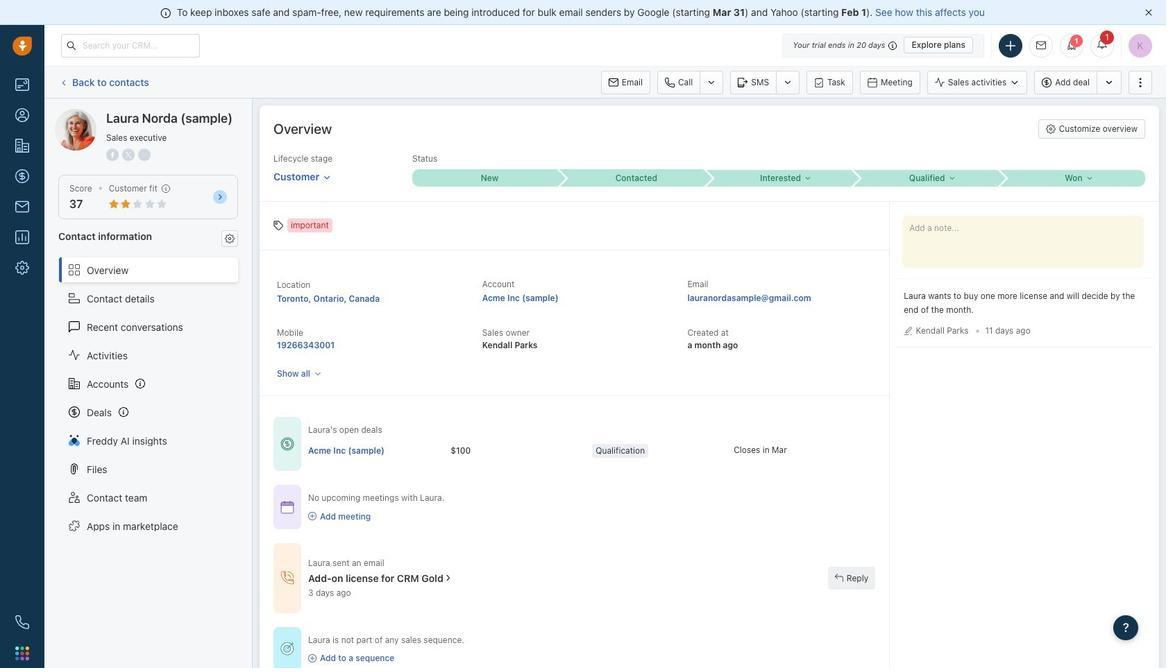 Task type: vqa. For each thing, say whether or not it's contained in the screenshot.
text field
no



Task type: locate. For each thing, give the bounding box(es) containing it.
container_wx8msf4aqz5i3rn1 image
[[308, 513, 317, 521], [444, 574, 453, 583], [835, 574, 843, 583], [308, 654, 317, 663]]

cell
[[308, 437, 451, 465]]

container_wx8msf4aqz5i3rn1 image
[[281, 438, 294, 451], [281, 501, 294, 515], [281, 572, 294, 585], [281, 643, 294, 656]]

row
[[308, 437, 876, 466]]

freshworks switcher image
[[15, 647, 29, 661]]

mng settings image
[[225, 234, 235, 244]]

Search your CRM... text field
[[61, 34, 200, 57]]

2 container_wx8msf4aqz5i3rn1 image from the top
[[281, 501, 294, 515]]

3 container_wx8msf4aqz5i3rn1 image from the top
[[281, 572, 294, 585]]



Task type: describe. For each thing, give the bounding box(es) containing it.
1 container_wx8msf4aqz5i3rn1 image from the top
[[281, 438, 294, 451]]

4 container_wx8msf4aqz5i3rn1 image from the top
[[281, 643, 294, 656]]

send email image
[[1037, 41, 1046, 50]]

close image
[[1146, 9, 1153, 16]]

phone image
[[15, 616, 29, 630]]

phone element
[[8, 609, 36, 637]]



